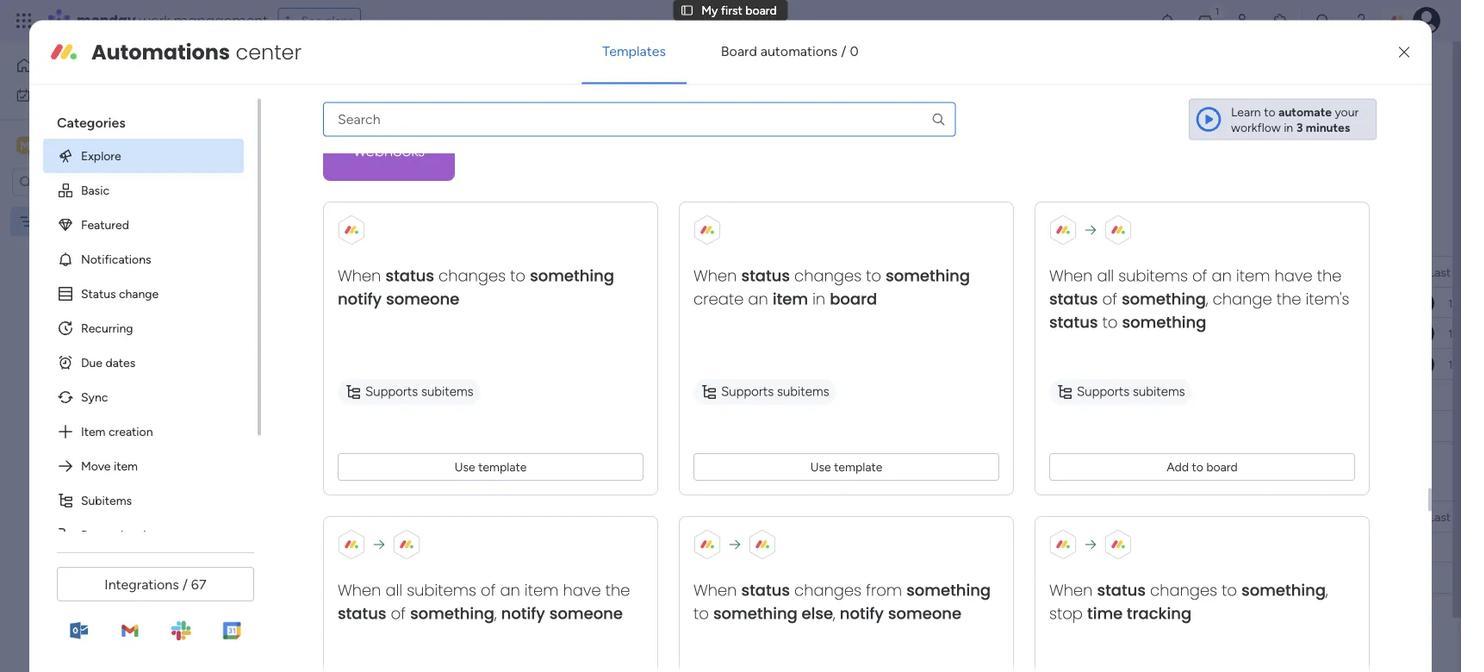 Task type: describe. For each thing, give the bounding box(es) containing it.
integrate
[[1137, 127, 1186, 142]]

subitems for in
[[777, 385, 829, 400]]

main for main table
[[288, 127, 314, 142]]

something inside when status changes   to something create an item in board
[[886, 266, 970, 288]]

, inside when all subitems of an item have the status of something , notify someone
[[495, 603, 497, 625]]

main table button
[[261, 121, 358, 148]]

basic option
[[43, 173, 244, 207]]

due inside option
[[81, 355, 103, 370]]

m
[[20, 138, 30, 153]]

date for first 'due date' field from the bottom
[[863, 509, 888, 524]]

time
[[1088, 603, 1123, 625]]

new project
[[268, 173, 335, 187]]

categories
[[57, 114, 126, 130]]

v2 search image
[[388, 170, 400, 190]]

when for when all subitems of an item have the status of something , change the item's status to something
[[1050, 266, 1093, 288]]

invite members image
[[1235, 12, 1252, 29]]

templates
[[603, 43, 666, 60]]

create
[[694, 289, 744, 311]]

status inside status change option
[[81, 286, 116, 301]]

1 priority field from the top
[[960, 262, 1007, 281]]

something inside when status changes   to something notify someone
[[530, 266, 614, 288]]

due dates
[[81, 355, 135, 370]]

workspace image
[[16, 136, 34, 155]]

move
[[81, 459, 111, 473]]

status change
[[81, 286, 159, 301]]

learn to automate
[[1232, 104, 1332, 119]]

working
[[709, 296, 754, 311]]

time tracking
[[1088, 603, 1192, 625]]

automations center
[[91, 38, 302, 67]]

due dates option
[[43, 345, 244, 380]]

month for next month
[[335, 472, 388, 494]]

when status changes   to something create an item in board
[[694, 266, 970, 311]]

automate
[[1279, 104, 1332, 119]]

someone inside when all subitems of an item have the status of something , notify someone
[[550, 603, 623, 625]]

2 priority from the top
[[964, 509, 1003, 524]]

2 due date field from the top
[[834, 507, 892, 526]]

an inside when status changes   to something create an item in board
[[748, 289, 768, 311]]

supports subitems for someone
[[365, 385, 474, 400]]

project inside 'button'
[[296, 173, 335, 187]]

new project button
[[261, 166, 342, 194]]

dates
[[106, 355, 135, 370]]

meeting notes
[[1068, 327, 1141, 341]]

due date for first 'due date' field from the bottom
[[839, 509, 888, 524]]

supports subitems for item
[[721, 385, 829, 400]]

, inside when all subitems of an item have the status of something , change the item's status to something
[[1206, 289, 1209, 311]]

Search for a column type search field
[[323, 102, 956, 137]]

automations  center image
[[50, 39, 77, 66]]

subitems option
[[43, 483, 244, 518]]

move item
[[81, 459, 138, 473]]

column information image for second status field from the top
[[780, 510, 794, 524]]

when for when status changes   to something create an item in board
[[694, 266, 737, 288]]

something inside when all subitems of an item have the status of something , notify someone
[[410, 603, 495, 625]]

3 12  from the top
[[1449, 358, 1462, 371]]

My first board field
[[258, 55, 451, 93]]

use template button for item
[[694, 454, 1000, 482]]

from
[[866, 580, 902, 602]]

2 horizontal spatial my first board
[[702, 3, 777, 18]]

add for add new group
[[295, 631, 317, 646]]

1 vertical spatial the
[[1277, 289, 1302, 311]]

learn
[[1232, 104, 1261, 119]]

work for my
[[57, 88, 84, 103]]

v2 overdue deadline image
[[809, 295, 823, 312]]

status inside when all subitems of an item have the status of something , notify someone
[[338, 603, 386, 625]]

2 timeline field from the top
[[1319, 507, 1373, 526]]

type
[[332, 96, 356, 111]]

1 owner from the top
[[627, 265, 663, 279]]

2 vertical spatial due
[[839, 509, 860, 524]]

when status changes from something to something else , notify someone
[[694, 580, 991, 625]]

when for when all subitems of an item have the status of something , notify someone
[[338, 580, 381, 602]]

new
[[320, 631, 343, 646]]

change inside when all subitems of an item have the status of something , change the item's status to something
[[1213, 289, 1273, 311]]

new
[[268, 173, 293, 187]]

group
[[346, 631, 378, 646]]

management
[[174, 11, 268, 30]]

month for this month
[[332, 228, 384, 249]]

2 notes from the top
[[1088, 509, 1121, 524]]

1 vertical spatial first
[[308, 55, 358, 93]]

your inside your workflow in
[[1335, 104, 1359, 119]]

an for when all subitems of an item have the status of something , change the item's status to something
[[1212, 266, 1232, 288]]

your workflow in
[[1232, 104, 1359, 135]]

when all subitems of an item have the status of something , change the item's status to something
[[1050, 266, 1350, 334]]

16
[[872, 296, 883, 310]]

my inside list box
[[41, 214, 57, 229]]

timelines
[[522, 96, 571, 111]]

home button
[[10, 52, 185, 79]]

2 12  from the top
[[1449, 327, 1462, 340]]

action
[[1073, 297, 1106, 311]]

when all subitems of an item have the status of something , notify someone
[[338, 580, 630, 625]]

2 priority field from the top
[[960, 507, 1007, 526]]

action items
[[1073, 297, 1136, 311]]

add for add to board
[[1167, 460, 1189, 475]]

add to board
[[1167, 460, 1238, 475]]

work for monday
[[139, 11, 170, 30]]

item inside when all subitems of an item have the status of something , change the item's status to something
[[1237, 266, 1271, 288]]

$100
[[1212, 297, 1238, 311]]

item creation
[[81, 424, 153, 439]]

table
[[317, 127, 345, 142]]

when for when status changes to something
[[1050, 580, 1093, 602]]

meeting
[[1068, 327, 1110, 341]]

subitems for when status changes   to something notify someone
[[421, 385, 474, 400]]

main workspace
[[40, 137, 141, 153]]

2 horizontal spatial first
[[721, 3, 743, 18]]

due date for first 'due date' field from the top of the page
[[839, 265, 888, 279]]

categories heading
[[43, 99, 244, 139]]

categories list box
[[43, 99, 261, 552]]

template for someone
[[478, 460, 527, 475]]

see plans
[[301, 13, 353, 28]]

notifications option
[[43, 242, 244, 276]]

subitems inside when all subitems of an item have the status of something , change the item's status to something
[[1119, 266, 1188, 288]]

2 owner from the top
[[627, 509, 663, 524]]

to inside when status changes   to something notify someone
[[510, 266, 526, 288]]

add to board button
[[1050, 454, 1356, 482]]

any
[[310, 96, 329, 111]]

board automations / 0 button
[[701, 31, 880, 72]]

item inside when all subitems of an item have the status of something , notify someone
[[525, 580, 559, 602]]

my first board inside list box
[[41, 214, 116, 229]]

status inside when status changes   to something create an item in board
[[741, 266, 790, 288]]

when for when status changes from something to something else , notify someone
[[694, 580, 737, 602]]

use template for item
[[811, 460, 883, 475]]

explore
[[81, 148, 121, 163]]

supports for someone
[[365, 385, 418, 400]]

workspace selection element
[[16, 135, 144, 157]]

status inside when status changes   to something notify someone
[[386, 266, 434, 288]]

move item option
[[43, 449, 244, 483]]

, inside when status changes from something to something else , notify someone
[[833, 603, 836, 625]]

2 12 from the top
[[1449, 327, 1459, 340]]

and
[[574, 96, 594, 111]]

supports for status
[[1077, 385, 1130, 400]]

3 minutes
[[1297, 120, 1351, 135]]

3 12 from the top
[[1449, 358, 1459, 371]]

sum
[[1215, 579, 1235, 591]]

automations
[[761, 43, 838, 60]]

, inside , stop
[[1326, 580, 1328, 602]]

have for the
[[1275, 266, 1313, 288]]

more
[[810, 95, 837, 110]]

add new group button
[[263, 625, 385, 652]]

automations
[[91, 38, 230, 67]]

manage
[[264, 96, 307, 111]]

apps image
[[1273, 12, 1290, 29]]

item inside option
[[114, 459, 138, 473]]

, stop
[[1050, 580, 1328, 625]]

explore option
[[43, 139, 244, 173]]

1 owner field from the top
[[623, 262, 667, 281]]

plans
[[325, 13, 353, 28]]

all for when all subitems of an item have the status of something , notify someone
[[386, 580, 403, 602]]

integrations
[[105, 576, 179, 592]]

1 horizontal spatial my first board
[[262, 55, 447, 93]]

else
[[802, 603, 833, 625]]

recurring
[[81, 321, 133, 335]]

in inside your workflow in
[[1284, 120, 1294, 135]]

1 horizontal spatial /
[[841, 43, 847, 60]]

use for item
[[811, 460, 831, 475]]

This month field
[[292, 228, 389, 250]]

items
[[1108, 297, 1136, 311]]

set
[[502, 96, 519, 111]]

kanban
[[371, 127, 411, 142]]

my work button
[[10, 81, 185, 109]]

workflow
[[1232, 120, 1281, 135]]

workspace
[[73, 137, 141, 153]]

2 vertical spatial status
[[728, 509, 763, 524]]

integrations / 67 button
[[57, 567, 254, 602]]

add new group
[[295, 631, 378, 646]]

notes
[[1112, 327, 1141, 341]]

3
[[1297, 120, 1303, 135]]

collapse board header image
[[1409, 128, 1423, 141]]

use template button for someone
[[338, 454, 644, 482]]

center
[[236, 38, 302, 67]]

timeline for first timeline field
[[1323, 265, 1368, 279]]

column information image for first 'due date' field from the top of the page
[[900, 265, 914, 279]]

main for main workspace
[[40, 137, 70, 153]]

0 vertical spatial status
[[728, 265, 763, 279]]

my work
[[38, 88, 84, 103]]

board automations / 0
[[721, 43, 859, 60]]



Task type: vqa. For each thing, say whether or not it's contained in the screenshot.
The Options IMAGE to the bottom
no



Task type: locate. For each thing, give the bounding box(es) containing it.
select product image
[[16, 12, 33, 29]]

when status changes   to something notify someone
[[338, 266, 614, 311]]

change inside option
[[119, 286, 159, 301]]

use template
[[455, 460, 527, 475], [811, 460, 883, 475]]

see inside button
[[301, 13, 322, 28]]

when
[[338, 266, 381, 288], [694, 266, 737, 288], [1050, 266, 1093, 288], [338, 580, 381, 602], [694, 580, 737, 602], [1050, 580, 1093, 602]]

1 vertical spatial all
[[386, 580, 403, 602]]

status inside when status changes from something to something else , notify someone
[[741, 580, 790, 602]]

0 vertical spatial in
[[1284, 120, 1294, 135]]

sync option
[[43, 380, 244, 414]]

project
[[734, 96, 773, 111]]

1 vertical spatial have
[[563, 580, 601, 602]]

0 vertical spatial owner
[[627, 265, 663, 279]]

,
[[1206, 289, 1209, 311], [1326, 580, 1328, 602], [495, 603, 497, 625], [833, 603, 836, 625]]

0 vertical spatial first
[[721, 3, 743, 18]]

Timeline field
[[1319, 262, 1373, 281], [1319, 507, 1373, 526]]

use for someone
[[455, 460, 475, 475]]

main inside workspace selection element
[[40, 137, 70, 153]]

1 use from the left
[[455, 460, 475, 475]]

1 horizontal spatial use
[[811, 460, 831, 475]]

subitems inside when all subitems of an item have the status of something , notify someone
[[407, 580, 476, 602]]

status change option
[[43, 276, 244, 311]]

recurring option
[[43, 311, 244, 345]]

date up 16
[[863, 265, 888, 279]]

month right next
[[335, 472, 388, 494]]

/ left 0 on the right top of the page
[[841, 43, 847, 60]]

subitems for to
[[1133, 385, 1185, 400]]

changes for an
[[795, 266, 862, 288]]

tracking
[[1127, 603, 1192, 625]]

0 horizontal spatial template
[[478, 460, 527, 475]]

1 image
[[1210, 1, 1225, 20]]

2 due date from the top
[[839, 509, 888, 524]]

the inside when all subitems of an item have the status of something , notify someone
[[606, 580, 630, 602]]

where
[[670, 96, 704, 111]]

first
[[721, 3, 743, 18], [308, 55, 358, 93], [60, 214, 82, 229]]

2 horizontal spatial supports subitems
[[1077, 385, 1185, 400]]

2 owner field from the top
[[623, 507, 667, 526]]

in left nov
[[813, 289, 826, 311]]

help image
[[1353, 12, 1370, 29]]

1 budget from the top
[[1205, 265, 1245, 279]]

item creation option
[[43, 414, 244, 449]]

date up the from
[[863, 509, 888, 524]]

board inside button
[[1207, 460, 1238, 475]]

None search field
[[323, 102, 956, 137]]

supports subitems for status
[[1077, 385, 1185, 400]]

1 vertical spatial priority field
[[960, 507, 1007, 526]]

an inside when all subitems of an item have the status of something , notify someone
[[500, 580, 520, 602]]

budget down add to board button
[[1205, 509, 1245, 524]]

main table
[[288, 127, 345, 142]]

see left plans
[[301, 13, 322, 28]]

0 vertical spatial status field
[[724, 262, 767, 281]]

manage any type of project. assign owners, set timelines and keep track of where your project stands.
[[264, 96, 814, 111]]

first up type
[[308, 55, 358, 93]]

notify inside when status changes   to something notify someone
[[338, 289, 382, 311]]

2 horizontal spatial someone
[[888, 603, 962, 625]]

67
[[191, 576, 206, 592]]

due date
[[839, 265, 888, 279], [839, 509, 888, 524]]

1 horizontal spatial an
[[748, 289, 768, 311]]

search everything image
[[1315, 12, 1332, 29]]

timeline
[[1323, 265, 1368, 279], [1323, 509, 1368, 524]]

0 horizontal spatial /
[[182, 576, 188, 592]]

0 horizontal spatial use template button
[[338, 454, 644, 482]]

Status field
[[724, 262, 767, 281], [724, 507, 767, 526]]

1 notes field from the top
[[1084, 262, 1125, 281]]

budget field up $100
[[1201, 262, 1249, 281]]

this month
[[296, 228, 384, 249]]

0 vertical spatial due
[[839, 265, 860, 279]]

0 horizontal spatial see
[[301, 13, 322, 28]]

0 vertical spatial add
[[1167, 460, 1189, 475]]

0 horizontal spatial all
[[386, 580, 403, 602]]

0 horizontal spatial first
[[60, 214, 82, 229]]

1 vertical spatial timeline field
[[1319, 507, 1373, 526]]

board inside list box
[[85, 214, 116, 229]]

1 horizontal spatial add
[[1167, 460, 1189, 475]]

assign
[[418, 96, 454, 111]]

1 horizontal spatial work
[[139, 11, 170, 30]]

1 timeline field from the top
[[1319, 262, 1373, 281]]

when inside when status changes from something to something else , notify someone
[[694, 580, 737, 602]]

budget up $100
[[1205, 265, 1245, 279]]

basic
[[81, 183, 109, 198]]

1 vertical spatial see
[[786, 95, 807, 110]]

1 due date field from the top
[[834, 262, 892, 281]]

0 horizontal spatial your
[[707, 96, 731, 111]]

0 horizontal spatial an
[[500, 580, 520, 602]]

1 due date from the top
[[839, 265, 888, 279]]

see plans button
[[278, 8, 361, 34]]

board
[[721, 43, 757, 60]]

1 vertical spatial status field
[[724, 507, 767, 526]]

1 horizontal spatial see
[[786, 95, 807, 110]]

minutes
[[1306, 120, 1351, 135]]

1 horizontal spatial have
[[1275, 266, 1313, 288]]

1 horizontal spatial someone
[[550, 603, 623, 625]]

/ left 67
[[182, 576, 188, 592]]

use
[[455, 460, 475, 475], [811, 460, 831, 475]]

autopilot image
[[1295, 123, 1309, 145]]

2 date from the top
[[863, 509, 888, 524]]

0 vertical spatial /
[[841, 43, 847, 60]]

owner
[[627, 265, 663, 279], [627, 509, 663, 524]]

main left table
[[288, 127, 314, 142]]

Search in workspace field
[[36, 172, 144, 192]]

2 use template from the left
[[811, 460, 883, 475]]

when status changes to something
[[1050, 580, 1326, 602]]

0 vertical spatial see
[[301, 13, 322, 28]]

board inside when status changes   to something create an item in board
[[830, 289, 877, 311]]

1 vertical spatial add
[[295, 631, 317, 646]]

first down basic
[[60, 214, 82, 229]]

1 use template from the left
[[455, 460, 527, 475]]

Due date field
[[834, 262, 892, 281], [834, 507, 892, 526]]

it
[[773, 296, 781, 311]]

1 priority from the top
[[964, 265, 1003, 279]]

your up automate
[[1335, 104, 1359, 119]]

1 vertical spatial 12 
[[1449, 327, 1462, 340]]

kanban button
[[358, 121, 424, 148]]

when for when status changes   to something notify someone
[[338, 266, 381, 288]]

my first board list box
[[0, 203, 220, 469]]

0 horizontal spatial have
[[563, 580, 601, 602]]

first inside list box
[[60, 214, 82, 229]]

when inside when status changes   to something create an item in board
[[694, 266, 737, 288]]

keep
[[597, 96, 623, 111]]

Priority field
[[960, 262, 1007, 281], [960, 507, 1007, 526]]

0 vertical spatial 12 
[[1449, 296, 1462, 310]]

to inside button
[[1192, 460, 1204, 475]]

1 status field from the top
[[724, 262, 767, 281]]

my first board down basic
[[41, 214, 116, 229]]

date
[[863, 265, 888, 279], [863, 509, 888, 524]]

notifications
[[81, 252, 151, 267]]

column information image
[[780, 265, 794, 279], [900, 265, 914, 279], [780, 510, 794, 524], [900, 510, 914, 524]]

to
[[1264, 104, 1276, 119], [510, 266, 526, 288], [866, 266, 882, 288], [1103, 312, 1118, 334], [1192, 460, 1204, 475], [1222, 580, 1237, 602], [694, 603, 709, 625]]

2 budget field from the top
[[1201, 507, 1249, 526]]

2 horizontal spatial an
[[1212, 266, 1232, 288]]

creation
[[109, 424, 153, 439]]

someone inside when status changes   to something notify someone
[[386, 289, 460, 311]]

0 vertical spatial notes field
[[1084, 262, 1125, 281]]

automate
[[1316, 127, 1370, 142]]

use template for someone
[[455, 460, 527, 475]]

2 vertical spatial my first board
[[41, 214, 116, 229]]

1 vertical spatial work
[[57, 88, 84, 103]]

my first board up board
[[702, 3, 777, 18]]

use template button
[[338, 454, 644, 482], [694, 454, 1000, 482]]

due date field up the from
[[834, 507, 892, 526]]

1 horizontal spatial in
[[1284, 120, 1294, 135]]

1 12  from the top
[[1449, 296, 1462, 310]]

my
[[702, 3, 718, 18], [262, 55, 301, 93], [38, 88, 54, 103], [41, 214, 57, 229]]

2 use from the left
[[811, 460, 831, 475]]

2 timeline from the top
[[1323, 509, 1368, 524]]

priority
[[964, 265, 1003, 279], [964, 509, 1003, 524]]

2 vertical spatial the
[[606, 580, 630, 602]]

in
[[1284, 120, 1294, 135], [813, 289, 826, 311]]

stop
[[1050, 603, 1083, 625]]

item's
[[1306, 289, 1350, 311]]

add
[[1167, 460, 1189, 475], [295, 631, 317, 646]]

someone inside when status changes from something to something else , notify someone
[[888, 603, 962, 625]]

1 vertical spatial /
[[182, 576, 188, 592]]

/
[[841, 43, 847, 60], [182, 576, 188, 592]]

have
[[1275, 266, 1313, 288], [563, 580, 601, 602]]

0 horizontal spatial main
[[40, 137, 70, 153]]

john smith image
[[1413, 7, 1441, 34]]

template for item
[[834, 460, 883, 475]]

1 date from the top
[[863, 265, 888, 279]]

your right where
[[707, 96, 731, 111]]

0 vertical spatial an
[[1212, 266, 1232, 288]]

work
[[139, 11, 170, 30], [57, 88, 84, 103]]

0 horizontal spatial change
[[119, 286, 159, 301]]

1 12 from the top
[[1449, 296, 1459, 310]]

1 budget field from the top
[[1201, 262, 1249, 281]]

0 vertical spatial budget field
[[1201, 262, 1249, 281]]

next
[[296, 472, 331, 494]]

notify inside when all subitems of an item have the status of something , notify someone
[[501, 603, 545, 625]]

an for when all subitems of an item have the status of something , notify someone
[[500, 580, 520, 602]]

0 vertical spatial timeline field
[[1319, 262, 1373, 281]]

1 vertical spatial my first board
[[262, 55, 447, 93]]

changes inside when status changes   to something notify someone
[[439, 266, 506, 288]]

Search field
[[400, 168, 452, 192]]

see left more at the right of the page
[[786, 95, 807, 110]]

when inside when all subitems of an item have the status of something , change the item's status to something
[[1050, 266, 1093, 288]]

2 vertical spatial an
[[500, 580, 520, 602]]

when inside when all subitems of an item have the status of something , notify someone
[[338, 580, 381, 602]]

item
[[81, 424, 106, 439]]

0 horizontal spatial add
[[295, 631, 317, 646]]

subitems
[[81, 493, 132, 508]]

home
[[40, 58, 73, 73]]

1 vertical spatial budget
[[1205, 509, 1245, 524]]

the for when all subitems of an item have the status of something , change the item's status to something
[[1317, 266, 1342, 288]]

0 horizontal spatial work
[[57, 88, 84, 103]]

1 horizontal spatial change
[[1213, 289, 1273, 311]]

2 vertical spatial 12
[[1449, 358, 1459, 371]]

change left item's
[[1213, 289, 1273, 311]]

1 notes from the top
[[1088, 265, 1121, 279]]

project
[[296, 173, 335, 187], [430, 264, 469, 279], [326, 296, 365, 310], [430, 509, 469, 524]]

have inside when all subitems of an item have the status of something , change the item's status to something
[[1275, 266, 1313, 288]]

date for first 'due date' field from the top of the page
[[863, 265, 888, 279]]

changes for someone
[[439, 266, 506, 288]]

Notes field
[[1084, 262, 1125, 281], [1084, 507, 1125, 526]]

2 horizontal spatial supports
[[1077, 385, 1130, 400]]

Owner field
[[623, 262, 667, 281], [623, 507, 667, 526]]

in left 3 on the right of page
[[1284, 120, 1294, 135]]

work up automations
[[139, 11, 170, 30]]

column information image for first 'due date' field from the bottom
[[900, 510, 914, 524]]

2 vertical spatial first
[[60, 214, 82, 229]]

timeline for second timeline field
[[1323, 509, 1368, 524]]

1 horizontal spatial your
[[1335, 104, 1359, 119]]

featured option
[[43, 207, 244, 242]]

all inside when all subitems of an item have the status of something , notify someone
[[386, 580, 403, 602]]

main right workspace icon
[[40, 137, 70, 153]]

my inside button
[[38, 88, 54, 103]]

main inside button
[[288, 127, 314, 142]]

changes for something
[[795, 580, 862, 602]]

0 vertical spatial date
[[863, 265, 888, 279]]

1 timeline from the top
[[1323, 265, 1368, 279]]

monday work management
[[77, 11, 268, 30]]

0 vertical spatial priority field
[[960, 262, 1007, 281]]

1 template from the left
[[478, 460, 527, 475]]

work down home
[[57, 88, 84, 103]]

2 horizontal spatial the
[[1317, 266, 1342, 288]]

2 template from the left
[[834, 460, 883, 475]]

have inside when all subitems of an item have the status of something , notify someone
[[563, 580, 601, 602]]

2 use template button from the left
[[694, 454, 1000, 482]]

all inside when all subitems of an item have the status of something , change the item's status to something
[[1097, 266, 1114, 288]]

my first board up type
[[262, 55, 447, 93]]

notifications image
[[1159, 12, 1176, 29]]

2 notes field from the top
[[1084, 507, 1125, 526]]

supports for item
[[721, 385, 774, 400]]

item
[[1237, 266, 1271, 288], [773, 289, 808, 311], [114, 459, 138, 473], [525, 580, 559, 602]]

0 horizontal spatial notify
[[338, 289, 382, 311]]

0 vertical spatial timeline
[[1323, 265, 1368, 279]]

board activity image
[[1272, 64, 1293, 84]]

1 horizontal spatial use template button
[[694, 454, 1000, 482]]

due date field up nov 16
[[834, 262, 892, 281]]

1
[[368, 296, 373, 310]]

this
[[296, 228, 328, 249]]

have for someone
[[563, 580, 601, 602]]

0 horizontal spatial someone
[[386, 289, 460, 311]]

0 vertical spatial month
[[332, 228, 384, 249]]

1 vertical spatial due date field
[[834, 507, 892, 526]]

0 vertical spatial owner field
[[623, 262, 667, 281]]

an inside when all subitems of an item have the status of something , change the item's status to something
[[1212, 266, 1232, 288]]

1 use template button from the left
[[338, 454, 644, 482]]

1 vertical spatial date
[[863, 509, 888, 524]]

option
[[0, 206, 220, 209]]

nov 16
[[848, 296, 883, 310]]

0 horizontal spatial supports
[[365, 385, 418, 400]]

0 horizontal spatial my first board
[[41, 214, 116, 229]]

2 supports subitems from the left
[[721, 385, 829, 400]]

1 horizontal spatial template
[[834, 460, 883, 475]]

of
[[359, 96, 371, 111], [656, 96, 667, 111], [1193, 266, 1208, 288], [1103, 289, 1118, 311], [481, 580, 496, 602], [391, 603, 406, 625]]

the for when all subitems of an item have the status of something , notify someone
[[606, 580, 630, 602]]

3 supports from the left
[[1077, 385, 1130, 400]]

when inside when status changes   to something notify someone
[[338, 266, 381, 288]]

0 vertical spatial have
[[1275, 266, 1313, 288]]

to inside when all subitems of an item have the status of something , change the item's status to something
[[1103, 312, 1118, 334]]

budget field down add to board button
[[1201, 507, 1249, 526]]

due date up nov 16
[[839, 265, 888, 279]]

1 horizontal spatial notify
[[501, 603, 545, 625]]

due date up the from
[[839, 509, 888, 524]]

0 vertical spatial my first board
[[702, 3, 777, 18]]

template
[[478, 460, 527, 475], [834, 460, 883, 475]]

0 vertical spatial the
[[1317, 266, 1342, 288]]

notes
[[1088, 265, 1121, 279], [1088, 509, 1121, 524]]

1 vertical spatial notes field
[[1084, 507, 1125, 526]]

1 vertical spatial owner
[[627, 509, 663, 524]]

first up board
[[721, 3, 743, 18]]

see for see plans
[[301, 13, 322, 28]]

2 status field from the top
[[724, 507, 767, 526]]

see for see more
[[786, 95, 807, 110]]

to inside when status changes   to something create an item in board
[[866, 266, 882, 288]]

inbox image
[[1197, 12, 1214, 29]]

3 supports subitems from the left
[[1077, 385, 1185, 400]]

angle down image
[[350, 174, 359, 187]]

Budget field
[[1201, 262, 1249, 281], [1201, 507, 1249, 526]]

changes inside when status changes from something to something else , notify someone
[[795, 580, 862, 602]]

1 vertical spatial an
[[748, 289, 768, 311]]

notify inside when status changes from something to something else , notify someone
[[840, 603, 884, 625]]

featured
[[81, 217, 129, 232]]

1 supports from the left
[[365, 385, 418, 400]]

change up recurring "option"
[[119, 286, 159, 301]]

add view image
[[434, 128, 441, 141]]

search image
[[931, 112, 947, 127]]

0 vertical spatial all
[[1097, 266, 1114, 288]]

1 horizontal spatial first
[[308, 55, 358, 93]]

1 horizontal spatial the
[[1277, 289, 1302, 311]]

1 vertical spatial owner field
[[623, 507, 667, 526]]

1 horizontal spatial supports
[[721, 385, 774, 400]]

nov
[[848, 296, 869, 310]]

column information image for 2nd status field from the bottom of the page
[[780, 265, 794, 279]]

item inside when status changes   to something create an item in board
[[773, 289, 808, 311]]

work inside button
[[57, 88, 84, 103]]

0 horizontal spatial use
[[455, 460, 475, 475]]

to inside when status changes from something to something else , notify someone
[[694, 603, 709, 625]]

in inside when status changes   to something create an item in board
[[813, 289, 826, 311]]

all for when all subitems of an item have the status of something , change the item's status to something
[[1097, 266, 1114, 288]]

None field
[[1424, 262, 1462, 281], [1424, 507, 1462, 526], [1424, 262, 1462, 281], [1424, 507, 1462, 526]]

0 vertical spatial 12
[[1449, 296, 1459, 310]]

integrations / 67
[[105, 576, 206, 592]]

2 supports from the left
[[721, 385, 774, 400]]

owners,
[[457, 96, 499, 111]]

1 vertical spatial budget field
[[1201, 507, 1249, 526]]

0 horizontal spatial in
[[813, 289, 826, 311]]

month right this
[[332, 228, 384, 249]]

0 vertical spatial work
[[139, 11, 170, 30]]

2 budget from the top
[[1205, 509, 1245, 524]]

an
[[1212, 266, 1232, 288], [748, 289, 768, 311], [500, 580, 520, 602]]

1 vertical spatial month
[[335, 472, 388, 494]]

sync
[[81, 390, 108, 404]]

0 vertical spatial due date
[[839, 265, 888, 279]]

0
[[850, 43, 859, 60]]

see more link
[[784, 94, 839, 111]]

changes inside when status changes   to something create an item in board
[[795, 266, 862, 288]]

working on it
[[709, 296, 781, 311]]

0 horizontal spatial supports subitems
[[365, 385, 474, 400]]

1 horizontal spatial main
[[288, 127, 314, 142]]

Next month field
[[292, 472, 392, 495]]

1 supports subitems from the left
[[365, 385, 474, 400]]

due
[[839, 265, 860, 279], [81, 355, 103, 370], [839, 509, 860, 524]]

2 horizontal spatial notify
[[840, 603, 884, 625]]

supports
[[365, 385, 418, 400], [721, 385, 774, 400], [1077, 385, 1130, 400]]

see
[[301, 13, 322, 28], [786, 95, 807, 110]]



